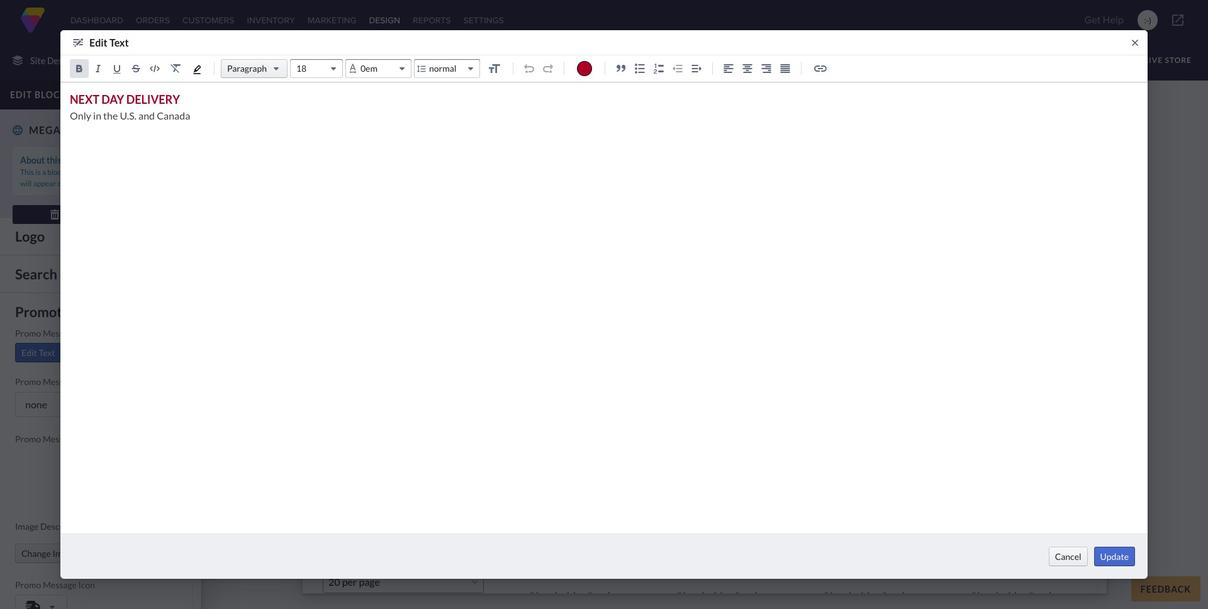 Task type: vqa. For each thing, say whether or not it's contained in the screenshot.
"Promo Message Image"
yes



Task type: describe. For each thing, give the bounding box(es) containing it.
all
[[68, 179, 75, 188]]

volusion-logo link
[[20, 8, 45, 33]]

platform
[[105, 55, 150, 65]]

settings for top section settings
[[89, 152, 140, 169]]

platform pages: category page button
[[98, 51, 273, 70]]

it
[[158, 167, 162, 177]]

a
[[42, 167, 46, 177]]

logo
[[15, 228, 45, 245]]

section for middle
[[61, 190, 108, 207]]

customers button
[[180, 0, 237, 40]]

about this block this is a block from your global template, it will appear on all pages of your site.
[[20, 155, 162, 188]]

site designer
[[30, 55, 83, 66]]

orders
[[136, 14, 170, 26]]

top section settings
[[15, 152, 140, 169]]

is
[[35, 167, 41, 177]]

get help link
[[1081, 8, 1128, 33]]

message for promo message
[[43, 328, 77, 339]]

will
[[20, 179, 32, 188]]

link image
[[815, 66, 827, 72]]

site
[[30, 55, 45, 66]]

paragraph button
[[221, 59, 288, 78]]

description:
[[40, 521, 88, 532]]

edit text dialog
[[60, 30, 1148, 579]]

change
[[21, 548, 51, 559]]

customers
[[183, 14, 234, 26]]

reports
[[413, 14, 451, 26]]

day
[[102, 93, 124, 107]]

on
[[58, 179, 66, 188]]

mega menu header
[[29, 124, 143, 136]]

2 vertical spatial block
[[47, 167, 65, 177]]

none
[[25, 399, 47, 410]]

store
[[1166, 55, 1192, 65]]

promo message
[[15, 328, 77, 339]]

edit inside button
[[21, 348, 37, 358]]

top section settings button
[[9, 150, 183, 172]]

promo for promo message icon
[[15, 580, 41, 591]]

pages:
[[152, 55, 181, 65]]

mega
[[29, 124, 61, 136]]

cancel button
[[1049, 547, 1088, 566]]

none button
[[15, 392, 177, 417]]

view live store button
[[1100, 51, 1199, 70]]

this
[[47, 155, 61, 166]]

feedback button
[[1132, 577, 1201, 602]]

0 vertical spatial block
[[35, 89, 67, 100]]

header
[[99, 124, 143, 136]]

get help
[[1085, 13, 1124, 27]]

promo message image
[[15, 434, 102, 444]]

inventory
[[247, 14, 295, 26]]

)
[[1150, 14, 1152, 26]]

icon
[[78, 580, 95, 591]]

next day delivery only in the u.s. and canada
[[70, 93, 190, 122]]

page
[[230, 55, 252, 65]]

reports button
[[411, 0, 454, 40]]

update button
[[1095, 547, 1136, 566]]

global template image
[[13, 125, 23, 135]]

designer
[[47, 55, 83, 66]]

1 vertical spatial image
[[15, 521, 39, 532]]

edit inside dialog
[[89, 37, 108, 49]]

and
[[139, 110, 155, 122]]

canada
[[157, 110, 190, 122]]

middle
[[15, 190, 59, 207]]

sidebar element
[[0, 81, 201, 609]]

next
[[70, 93, 99, 107]]

graphic
[[78, 376, 109, 387]]

settings
[[464, 14, 504, 26]]

middle section settings button
[[9, 188, 183, 210]]

text inside edit text button
[[39, 348, 55, 358]]

edit text inside edit text button
[[21, 348, 55, 358]]

get
[[1085, 13, 1101, 27]]

0 vertical spatial your
[[84, 167, 99, 177]]

search
[[15, 266, 57, 283]]

promo for promo message image
[[15, 434, 41, 444]]

promotional message
[[15, 303, 150, 320]]



Task type: locate. For each thing, give the bounding box(es) containing it.
section
[[40, 152, 87, 169], [61, 190, 108, 207]]

from
[[67, 167, 83, 177]]

0 horizontal spatial text
[[39, 348, 55, 358]]

block up from
[[63, 155, 84, 166]]

your
[[84, 167, 99, 177], [105, 179, 121, 188]]

message left icon on the left bottom
[[43, 580, 77, 591]]

edit block
[[10, 89, 67, 100]]

:-)
[[1145, 14, 1152, 26]]

settings up of
[[89, 152, 140, 169]]

message down promotional
[[43, 328, 77, 339]]

message for promo message icon
[[43, 580, 77, 591]]

promo up none
[[15, 376, 41, 387]]

1 vertical spatial edit
[[10, 89, 32, 100]]

feedback
[[1141, 584, 1192, 595]]

block down this
[[47, 167, 65, 177]]

the
[[103, 110, 118, 122]]

message down search button at the left top of the page
[[95, 303, 150, 320]]

promo up truck fast icon
[[15, 580, 41, 591]]

settings for middle section settings
[[110, 190, 161, 207]]

3 promo from the top
[[15, 434, 41, 444]]

marketing
[[308, 14, 357, 26]]

platform pages: category page
[[105, 55, 252, 65]]

section down pages
[[61, 190, 108, 207]]

block left next
[[35, 89, 67, 100]]

cancel
[[1056, 551, 1082, 562]]

1 horizontal spatial text
[[109, 37, 129, 49]]

message for promo message image
[[43, 434, 77, 444]]

category
[[183, 55, 228, 65]]

4 promo from the top
[[15, 580, 41, 591]]

marketing button
[[305, 0, 359, 40]]

live
[[1145, 55, 1164, 65]]

edit text button
[[15, 343, 61, 363]]

view
[[1121, 55, 1143, 65]]

image down "none" button at the bottom
[[78, 434, 102, 444]]

image up change
[[15, 521, 39, 532]]

1 vertical spatial settings
[[110, 190, 161, 207]]

2 vertical spatial image
[[53, 548, 76, 559]]

2 vertical spatial edit
[[21, 348, 37, 358]]

0 vertical spatial text
[[109, 37, 129, 49]]

promo
[[15, 328, 41, 339], [15, 376, 41, 387], [15, 434, 41, 444], [15, 580, 41, 591]]

edit up 'global template' icon
[[10, 89, 32, 100]]

0 horizontal spatial image
[[15, 521, 39, 532]]

2 horizontal spatial image
[[78, 434, 102, 444]]

settings down site.
[[110, 190, 161, 207]]

:-) link
[[1138, 10, 1158, 30]]

:-
[[1145, 14, 1150, 26]]

dashboard link
[[68, 0, 126, 40]]

search button
[[9, 263, 183, 285]]

1 promo from the top
[[15, 328, 41, 339]]

settings inside button
[[110, 190, 161, 207]]

remove formatting image
[[171, 64, 181, 73]]

0em text field
[[346, 59, 412, 78]]

message for promotional message
[[95, 303, 150, 320]]

delivery
[[126, 93, 180, 107]]

edit down dashboard
[[89, 37, 108, 49]]

promotional
[[15, 303, 93, 320]]

text inside edit text dialog
[[109, 37, 129, 49]]

0 horizontal spatial edit text
[[21, 348, 55, 358]]

design
[[369, 14, 400, 26]]

1 vertical spatial edit text
[[21, 348, 55, 358]]

design button
[[367, 0, 403, 40]]

settings
[[89, 152, 140, 169], [110, 190, 161, 207]]

message up none
[[43, 376, 77, 387]]

orders button
[[133, 0, 172, 40]]

middle section settings
[[15, 190, 161, 207]]

0 vertical spatial section
[[40, 152, 87, 169]]

top
[[15, 152, 38, 169]]

promo down none
[[15, 434, 41, 444]]

in
[[93, 110, 101, 122]]

1 vertical spatial your
[[105, 179, 121, 188]]

1 vertical spatial block
[[63, 155, 84, 166]]

help
[[1104, 13, 1124, 27]]

edit down promo message
[[21, 348, 37, 358]]

promo for promo message graphic
[[15, 376, 41, 387]]

1 horizontal spatial image
[[53, 548, 76, 559]]

change image button
[[15, 544, 82, 563]]

promo for promo message
[[15, 328, 41, 339]]

template,
[[124, 167, 156, 177]]

promo message graphic
[[15, 376, 109, 387]]

promo message icon
[[15, 580, 95, 591]]

of
[[97, 179, 104, 188]]

change image
[[21, 548, 76, 559]]

image
[[78, 434, 102, 444], [15, 521, 39, 532], [53, 548, 76, 559]]

settings inside button
[[89, 152, 140, 169]]

about
[[20, 155, 45, 166]]

dashboard image
[[20, 8, 45, 33]]

message down none
[[43, 434, 77, 444]]

your up pages
[[84, 167, 99, 177]]

edit text
[[89, 37, 129, 49], [21, 348, 55, 358]]

2 promo from the top
[[15, 376, 41, 387]]

section inside middle section settings button
[[61, 190, 108, 207]]

0 horizontal spatial your
[[84, 167, 99, 177]]

edit
[[89, 37, 108, 49], [10, 89, 32, 100], [21, 348, 37, 358]]

inventory button
[[245, 0, 298, 40]]

letter casing: uppercase, lowercase, small caps image
[[489, 64, 500, 73]]

image inside button
[[53, 548, 76, 559]]

section for top
[[40, 152, 87, 169]]

your down global
[[105, 179, 121, 188]]

update
[[1101, 551, 1129, 562]]

edit text inside edit text dialog
[[89, 37, 129, 49]]

image description:
[[15, 521, 88, 532]]

section inside the top section settings button
[[40, 152, 87, 169]]

paragraph
[[227, 63, 267, 74]]

dashboard
[[71, 14, 123, 26]]

edit text up platform
[[89, 37, 129, 49]]

1 vertical spatial text
[[39, 348, 55, 358]]

message
[[95, 303, 150, 320], [43, 328, 77, 339], [43, 376, 77, 387], [43, 434, 77, 444], [43, 580, 77, 591]]

this
[[20, 167, 34, 177]]

global
[[101, 167, 123, 177]]

appear
[[33, 179, 56, 188]]

text up platform
[[109, 37, 129, 49]]

only
[[70, 110, 91, 122]]

0 vertical spatial settings
[[89, 152, 140, 169]]

image down description:
[[53, 548, 76, 559]]

block
[[35, 89, 67, 100], [63, 155, 84, 166], [47, 167, 65, 177]]

Paragraph field
[[221, 59, 288, 78]]

0 vertical spatial image
[[78, 434, 102, 444]]

message inside button
[[95, 303, 150, 320]]

menu
[[64, 124, 96, 136]]

1 vertical spatial section
[[61, 190, 108, 207]]

1 horizontal spatial your
[[105, 179, 121, 188]]

normal text field
[[414, 59, 480, 78]]

0 vertical spatial edit text
[[89, 37, 129, 49]]

promotional message button
[[9, 301, 183, 323]]

logo button
[[9, 225, 183, 247]]

0 vertical spatial edit
[[89, 37, 108, 49]]

pages
[[77, 179, 96, 188]]

site.
[[122, 179, 136, 188]]

section up the on
[[40, 152, 87, 169]]

text down promo message
[[39, 348, 55, 358]]

truck fast image
[[25, 601, 41, 609]]

promo up edit text button
[[15, 328, 41, 339]]

message for promo message graphic
[[43, 376, 77, 387]]

18 text field
[[290, 59, 343, 78]]

settings button
[[461, 0, 507, 40]]

edit text down promo message
[[21, 348, 55, 358]]

view live store
[[1121, 55, 1192, 65]]

text
[[109, 37, 129, 49], [39, 348, 55, 358]]

1 horizontal spatial edit text
[[89, 37, 129, 49]]



